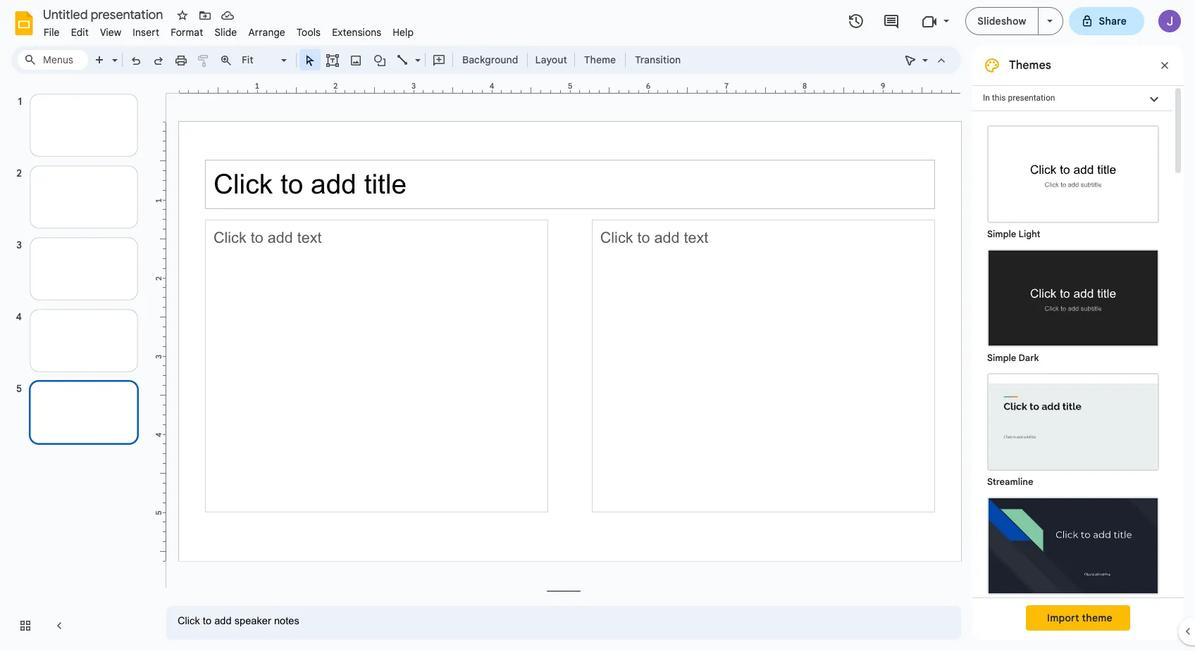 Task type: vqa. For each thing, say whether or not it's contained in the screenshot.
Drop at the bottom right
no



Task type: locate. For each thing, give the bounding box(es) containing it.
navigation
[[0, 80, 155, 652]]

in
[[983, 93, 990, 103]]

simple inside radio
[[987, 228, 1016, 240]]

Streamline radio
[[980, 366, 1166, 490]]

theme
[[584, 54, 616, 66]]

menu bar containing file
[[38, 18, 419, 42]]

insert menu item
[[127, 24, 165, 41]]

main toolbar
[[87, 49, 688, 70]]

simple for simple dark
[[987, 352, 1016, 364]]

simple left dark
[[987, 352, 1016, 364]]

simple for simple light
[[987, 228, 1016, 240]]

help menu item
[[387, 24, 419, 41]]

presentation options image
[[1047, 20, 1052, 23]]

1 simple from the top
[[987, 228, 1016, 240]]

layout
[[535, 54, 567, 66]]

tools
[[297, 26, 321, 39]]

simple inside option
[[987, 352, 1016, 364]]

help
[[393, 26, 414, 39]]

theme button
[[578, 49, 622, 70]]

in this presentation
[[983, 93, 1055, 103]]

Rename text field
[[38, 6, 171, 23]]

menu bar
[[38, 18, 419, 42]]

insert
[[133, 26, 159, 39]]

Zoom field
[[237, 50, 293, 70]]

view
[[100, 26, 121, 39]]

streamline
[[987, 476, 1033, 488]]

extensions
[[332, 26, 381, 39]]

option group
[[972, 111, 1173, 652]]

Menus field
[[18, 50, 88, 70]]

theme
[[1082, 612, 1113, 625]]

light
[[1019, 228, 1040, 240]]

simple left light
[[987, 228, 1016, 240]]

background button
[[456, 49, 525, 70]]

Simple Light radio
[[980, 118, 1166, 652]]

file menu item
[[38, 24, 65, 41]]

menu bar inside "menu bar" banner
[[38, 18, 419, 42]]

menu bar banner
[[0, 0, 1195, 652]]

simple
[[987, 228, 1016, 240], [987, 352, 1016, 364]]

transition
[[635, 54, 681, 66]]

2 simple from the top
[[987, 352, 1016, 364]]

presentation
[[1008, 93, 1055, 103]]

themes application
[[0, 0, 1195, 652]]

1 vertical spatial simple
[[987, 352, 1016, 364]]

Zoom text field
[[240, 50, 279, 70]]

0 vertical spatial simple
[[987, 228, 1016, 240]]

slide
[[215, 26, 237, 39]]

arrange
[[248, 26, 285, 39]]

new slide with layout image
[[109, 51, 118, 56]]

mode and view toolbar
[[899, 46, 953, 74]]

option group inside themes section
[[972, 111, 1173, 652]]

format
[[171, 26, 203, 39]]

slideshow
[[978, 15, 1026, 27]]

import theme button
[[1026, 606, 1130, 631]]

option group containing simple light
[[972, 111, 1173, 652]]

shape image
[[372, 50, 388, 70]]

simple light
[[987, 228, 1040, 240]]

themes
[[1009, 58, 1051, 73]]



Task type: describe. For each thing, give the bounding box(es) containing it.
format menu item
[[165, 24, 209, 41]]

transition button
[[629, 49, 687, 70]]

live pointer settings image
[[919, 51, 928, 56]]

Focus radio
[[980, 490, 1166, 614]]

this
[[992, 93, 1006, 103]]

arrange menu item
[[243, 24, 291, 41]]

view menu item
[[94, 24, 127, 41]]

import theme
[[1047, 612, 1113, 625]]

import
[[1047, 612, 1079, 625]]

Simple Dark radio
[[980, 242, 1166, 366]]

share
[[1099, 15, 1127, 27]]

slideshow button
[[966, 7, 1038, 35]]

select line image
[[412, 51, 421, 56]]

insert image image
[[348, 50, 364, 70]]

navigation inside the themes application
[[0, 80, 155, 652]]

Star checkbox
[[173, 6, 192, 25]]

extensions menu item
[[326, 24, 387, 41]]

edit menu item
[[65, 24, 94, 41]]

share button
[[1069, 7, 1144, 35]]

slide menu item
[[209, 24, 243, 41]]

in this presentation tab
[[972, 85, 1173, 111]]

simple dark
[[987, 352, 1039, 364]]

dark
[[1019, 352, 1039, 364]]

focus image
[[989, 499, 1158, 594]]

file
[[44, 26, 60, 39]]

layout button
[[531, 49, 571, 70]]

background
[[462, 54, 518, 66]]

edit
[[71, 26, 89, 39]]

themes section
[[972, 46, 1184, 652]]

tools menu item
[[291, 24, 326, 41]]



